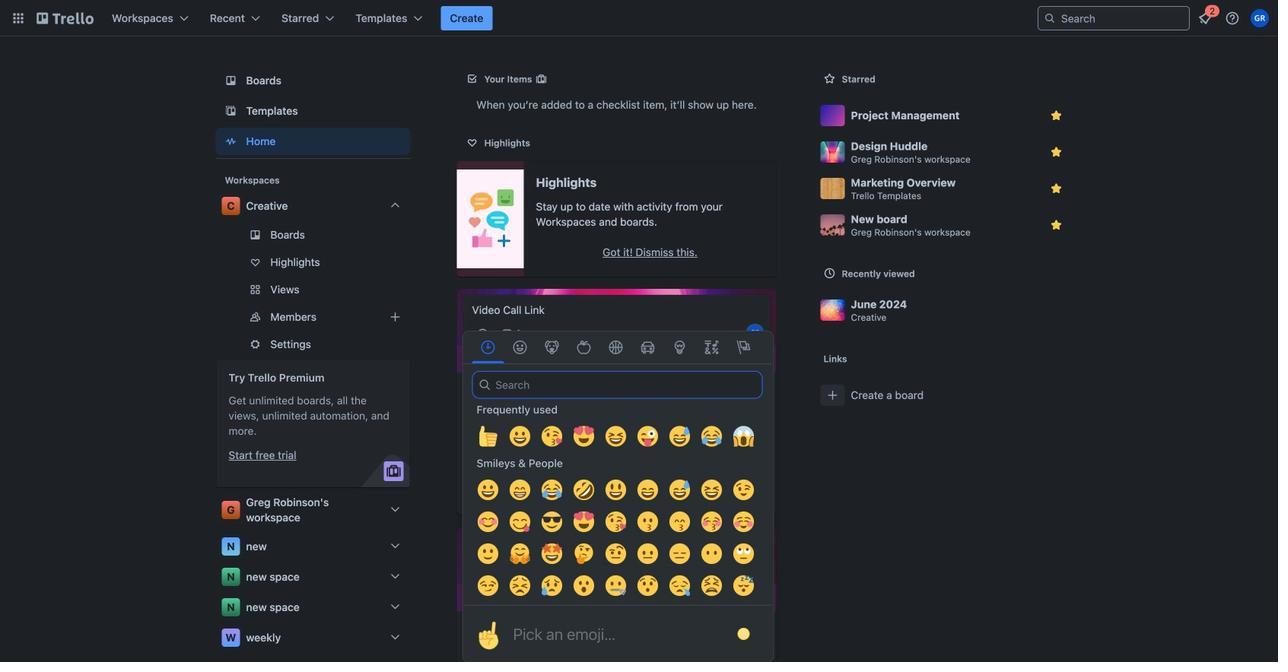 Task type: describe. For each thing, give the bounding box(es) containing it.
add image
[[386, 308, 404, 326]]

template board image
[[222, 102, 240, 120]]

2 notifications image
[[1196, 9, 1214, 27]]

add reaction image
[[463, 449, 487, 467]]

open information menu image
[[1225, 11, 1240, 26]]

click to star marketing overview. it will show up at the top of your boards list. image
[[1049, 181, 1064, 196]]



Task type: vqa. For each thing, say whether or not it's contained in the screenshot.
Oshane
no



Task type: locate. For each thing, give the bounding box(es) containing it.
primary element
[[0, 0, 1278, 37]]

Search field
[[1056, 8, 1189, 29]]

Search search field
[[472, 371, 763, 399]]

click to star design huddle. it will show up at the top of your boards list. image
[[1049, 145, 1064, 160]]

click to star project management. it will show up at the top of your boards list. image
[[1049, 108, 1064, 123]]

greg robinson (gregrobinson96) image
[[1251, 9, 1269, 27]]

board image
[[222, 72, 240, 90]]

back to home image
[[37, 6, 94, 30]]

click to star new board. it will show up at the top of your boards list. image
[[1049, 218, 1064, 233]]

home image
[[222, 132, 240, 151]]

search image
[[1044, 12, 1056, 24]]



